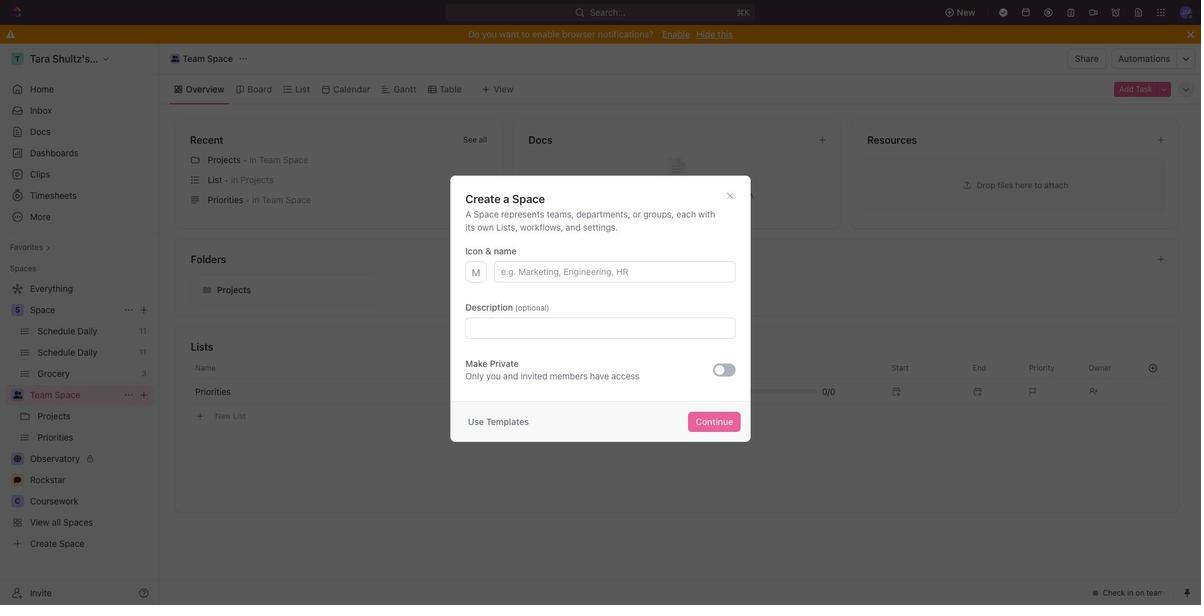 Task type: locate. For each thing, give the bounding box(es) containing it.
tree inside sidebar navigation
[[5, 279, 154, 554]]

None field
[[465, 318, 736, 339]]

dialog
[[450, 176, 751, 442]]

user group image
[[171, 56, 179, 62], [13, 392, 22, 399]]

no most used docs image
[[652, 148, 702, 198]]

0 horizontal spatial user group image
[[13, 392, 22, 399]]

space, , element
[[11, 304, 24, 317]]

1 horizontal spatial user group image
[[171, 56, 179, 62]]

1 vertical spatial user group image
[[13, 392, 22, 399]]

tree
[[5, 279, 154, 554]]

e.g. Marketing, Engineering, HR field
[[494, 261, 736, 283]]



Task type: vqa. For each thing, say whether or not it's contained in the screenshot.
Email
no



Task type: describe. For each thing, give the bounding box(es) containing it.
user group image inside tree
[[13, 392, 22, 399]]

0 vertical spatial user group image
[[171, 56, 179, 62]]

sidebar navigation
[[0, 44, 160, 606]]



